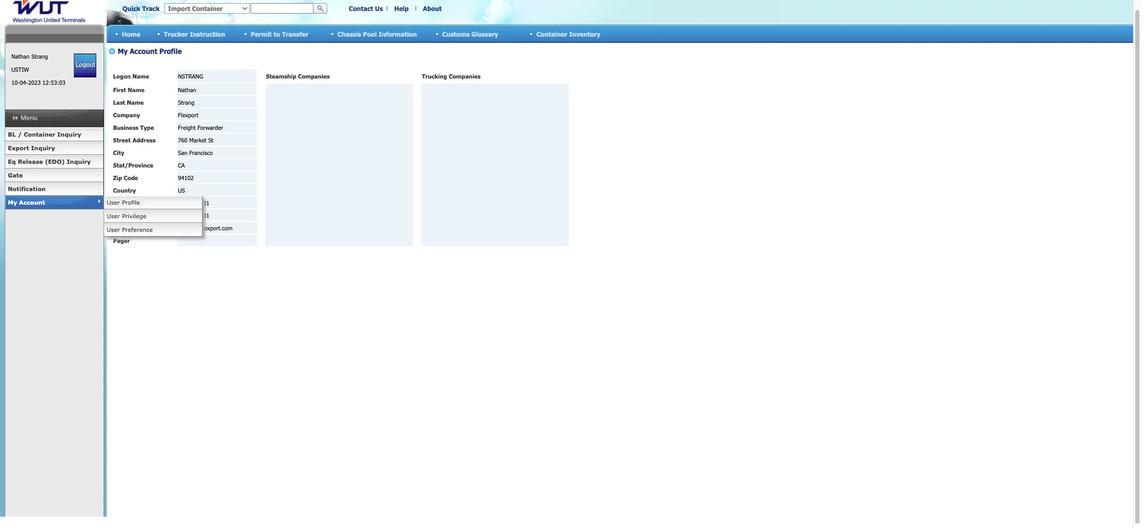 Task type: vqa. For each thing, say whether or not it's contained in the screenshot.
10-16-2023 11:44:50
no



Task type: describe. For each thing, give the bounding box(es) containing it.
user profile link
[[104, 196, 203, 209]]

quick track
[[123, 5, 160, 12]]

nathan strang
[[11, 53, 48, 60]]

release
[[18, 158, 43, 165]]

1 vertical spatial inquiry
[[31, 144, 55, 151]]

contact us
[[349, 5, 383, 12]]

0 vertical spatial container
[[537, 30, 567, 37]]

user preference
[[107, 226, 153, 233]]

preference
[[122, 226, 153, 233]]

gate link
[[5, 169, 104, 182]]

profile
[[122, 199, 140, 206]]

bl / container inquiry
[[8, 131, 81, 138]]

user preference link
[[104, 223, 203, 237]]

user for user privilege
[[107, 213, 120, 219]]

user profile
[[107, 199, 140, 206]]

inventory
[[569, 30, 601, 37]]

instruction
[[190, 30, 225, 37]]

us
[[375, 5, 383, 12]]

about link
[[423, 5, 442, 12]]

track
[[142, 5, 160, 12]]

contact
[[349, 5, 373, 12]]

10-04-2023 12:53:03
[[11, 79, 65, 86]]

trucker
[[164, 30, 188, 37]]

account
[[19, 199, 45, 206]]

container inventory
[[537, 30, 601, 37]]

privilege
[[122, 213, 146, 219]]

help
[[394, 5, 409, 12]]

notification
[[8, 185, 46, 192]]

eq release (edo) inquiry link
[[5, 155, 104, 169]]

my account
[[8, 199, 45, 206]]

eq release (edo) inquiry
[[8, 158, 91, 165]]

12:53:03
[[42, 79, 65, 86]]

gate
[[8, 172, 23, 179]]

export inquiry link
[[5, 141, 104, 155]]



Task type: locate. For each thing, give the bounding box(es) containing it.
inquiry
[[57, 131, 81, 138], [31, 144, 55, 151], [67, 158, 91, 165]]

inquiry up export inquiry link
[[57, 131, 81, 138]]

2 user from the top
[[107, 213, 120, 219]]

my
[[8, 199, 17, 206]]

bl
[[8, 131, 16, 138]]

3 user from the top
[[107, 226, 120, 233]]

chassis
[[338, 30, 361, 37]]

contact us link
[[349, 5, 383, 12]]

container
[[537, 30, 567, 37], [24, 131, 55, 138]]

1 vertical spatial container
[[24, 131, 55, 138]]

0 horizontal spatial container
[[24, 131, 55, 138]]

help link
[[394, 5, 409, 12]]

0 vertical spatial user
[[107, 199, 120, 206]]

to
[[274, 30, 280, 37]]

eq
[[8, 158, 16, 165]]

login image
[[74, 53, 96, 77]]

user down user profile
[[107, 213, 120, 219]]

quick
[[123, 5, 140, 12]]

home
[[122, 30, 140, 37]]

pool
[[363, 30, 377, 37]]

user privilege link
[[104, 209, 203, 223]]

permit to transfer
[[251, 30, 308, 37]]

container up export inquiry
[[24, 131, 55, 138]]

2 vertical spatial inquiry
[[67, 158, 91, 165]]

transfer
[[282, 30, 308, 37]]

10-
[[11, 79, 20, 86]]

nathan
[[11, 53, 30, 60]]

/
[[18, 131, 22, 138]]

(edo)
[[45, 158, 65, 165]]

customs
[[442, 30, 470, 37]]

04-
[[20, 79, 28, 86]]

1 vertical spatial user
[[107, 213, 120, 219]]

None text field
[[251, 3, 314, 14]]

chassis pool information
[[338, 30, 417, 37]]

container left 'inventory' in the top of the page
[[537, 30, 567, 37]]

customs glossary
[[442, 30, 498, 37]]

inquiry right (edo)
[[67, 158, 91, 165]]

about
[[423, 5, 442, 12]]

user
[[107, 199, 120, 206], [107, 213, 120, 219], [107, 226, 120, 233]]

user down user privilege
[[107, 226, 120, 233]]

inquiry down bl / container inquiry
[[31, 144, 55, 151]]

strang
[[31, 53, 48, 60]]

2 vertical spatial user
[[107, 226, 120, 233]]

ustiw
[[11, 66, 29, 73]]

2023
[[28, 79, 41, 86]]

inquiry for (edo)
[[67, 158, 91, 165]]

glossary
[[471, 30, 498, 37]]

1 horizontal spatial container
[[537, 30, 567, 37]]

permit
[[251, 30, 272, 37]]

information
[[379, 30, 417, 37]]

trucker instruction
[[164, 30, 225, 37]]

1 user from the top
[[107, 199, 120, 206]]

export
[[8, 144, 29, 151]]

my account link
[[5, 196, 104, 209]]

0 vertical spatial inquiry
[[57, 131, 81, 138]]

user privilege
[[107, 213, 146, 219]]

bl / container inquiry link
[[5, 128, 104, 141]]

notification link
[[5, 182, 104, 196]]

inquiry for container
[[57, 131, 81, 138]]

user for user preference
[[107, 226, 120, 233]]

user left profile
[[107, 199, 120, 206]]

user for user profile
[[107, 199, 120, 206]]

export inquiry
[[8, 144, 55, 151]]



